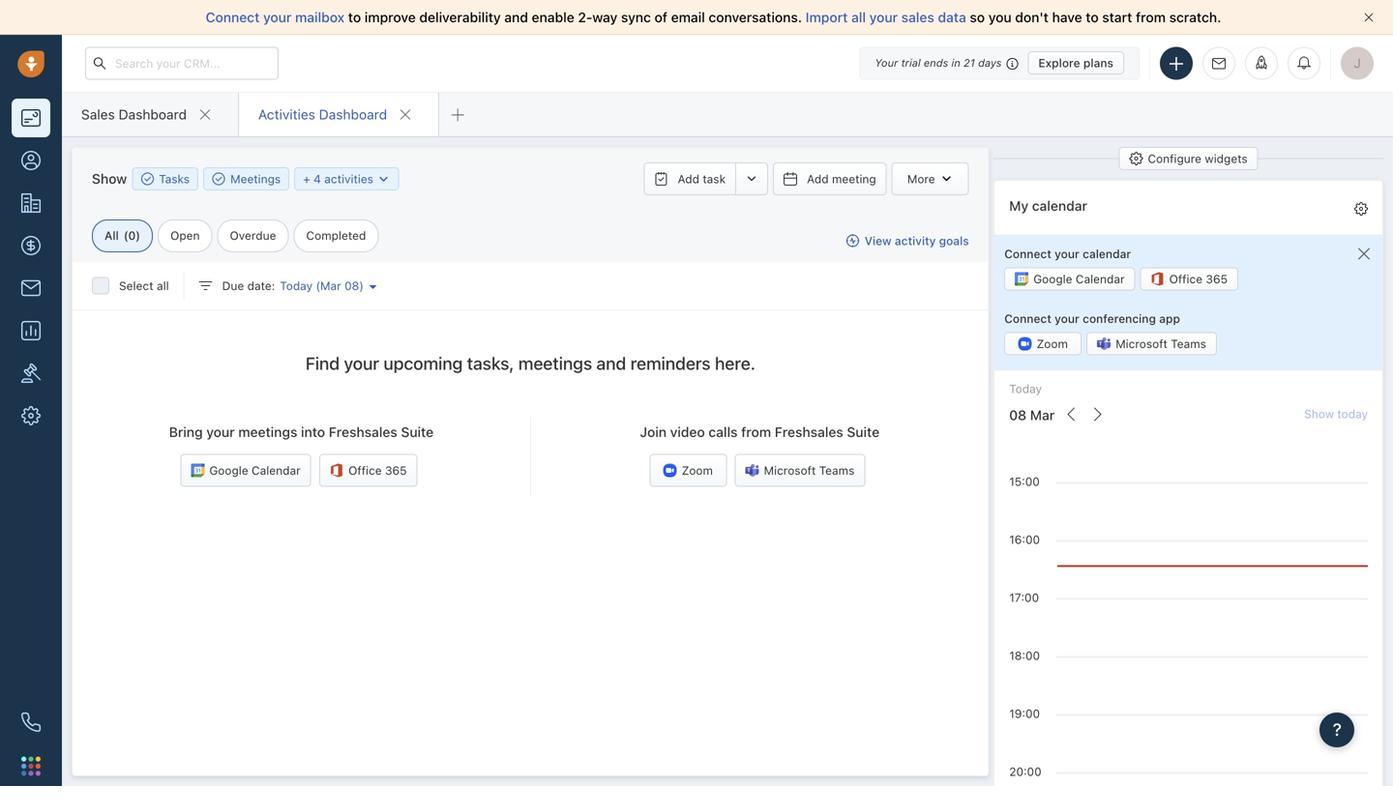 Task type: vqa. For each thing, say whether or not it's contained in the screenshot.
THE ALLOW
no



Task type: locate. For each thing, give the bounding box(es) containing it.
today up the 08 mar
[[1009, 382, 1042, 396]]

(
[[124, 229, 128, 242], [316, 279, 320, 293]]

0 horizontal spatial office 365
[[348, 464, 407, 478]]

office down bring your meetings into freshsales suite
[[348, 464, 382, 478]]

0 horizontal spatial google calendar button
[[180, 454, 311, 487]]

explore plans link
[[1028, 51, 1124, 75]]

08
[[345, 279, 359, 293], [1009, 407, 1027, 423]]

down image
[[377, 173, 390, 186]]

1 horizontal spatial dashboard
[[319, 106, 387, 122]]

to
[[348, 9, 361, 25], [1086, 9, 1099, 25]]

to right mailbox
[[348, 9, 361, 25]]

0 horizontal spatial from
[[741, 424, 771, 440]]

into
[[301, 424, 325, 440]]

zoom
[[1037, 337, 1068, 351], [682, 464, 713, 478]]

activities
[[258, 106, 315, 122]]

0 horizontal spatial meetings
[[238, 424, 297, 440]]

google calendar down bring your meetings into freshsales suite
[[209, 464, 301, 478]]

) right all
[[136, 229, 140, 242]]

explore
[[1039, 56, 1080, 70]]

connect
[[206, 9, 260, 25], [1005, 247, 1052, 261], [1005, 312, 1052, 325]]

office 365
[[1169, 272, 1228, 286], [348, 464, 407, 478]]

your for bring your meetings into freshsales suite
[[206, 424, 235, 440]]

1 vertical spatial microsoft
[[764, 464, 816, 478]]

1 horizontal spatial microsoft teams button
[[1087, 332, 1217, 355]]

2 dashboard from the left
[[319, 106, 387, 122]]

08 down completed
[[345, 279, 359, 293]]

0 horizontal spatial google
[[209, 464, 248, 478]]

0 horizontal spatial to
[[348, 9, 361, 25]]

1 horizontal spatial 365
[[1206, 272, 1228, 286]]

0 vertical spatial google calendar
[[1034, 272, 1125, 286]]

1 vertical spatial (
[[316, 279, 320, 293]]

) down completed
[[359, 279, 364, 293]]

1 vertical spatial and
[[597, 353, 626, 374]]

1 vertical spatial all
[[157, 279, 169, 293]]

office up app
[[1169, 272, 1203, 286]]

2 vertical spatial connect
[[1005, 312, 1052, 325]]

0 vertical spatial 08
[[345, 279, 359, 293]]

way
[[592, 9, 618, 25]]

office 365 button up app
[[1140, 267, 1239, 291]]

0 horizontal spatial microsoft teams
[[764, 464, 855, 478]]

join video calls from freshsales suite
[[640, 424, 880, 440]]

( right all
[[124, 229, 128, 242]]

1 horizontal spatial office
[[1169, 272, 1203, 286]]

bring your meetings into freshsales suite
[[169, 424, 434, 440]]

1 vertical spatial 08
[[1009, 407, 1027, 423]]

office 365 for connect your calendar
[[1169, 272, 1228, 286]]

0 vertical spatial teams
[[1171, 337, 1207, 351]]

1 horizontal spatial meetings
[[519, 353, 592, 374]]

more button
[[892, 163, 969, 195], [892, 163, 969, 195]]

0 vertical spatial )
[[136, 229, 140, 242]]

start
[[1102, 9, 1132, 25]]

0 vertical spatial meetings
[[519, 353, 592, 374]]

microsoft teams button
[[1087, 332, 1217, 355], [735, 454, 865, 487]]

1 vertical spatial zoom
[[682, 464, 713, 478]]

my
[[1009, 198, 1029, 214]]

meetings left into
[[238, 424, 297, 440]]

email
[[671, 9, 705, 25]]

office
[[1169, 272, 1203, 286], [348, 464, 382, 478]]

office 365 button for bring your meetings into freshsales suite
[[319, 454, 418, 487]]

dashboard
[[119, 106, 187, 122], [319, 106, 387, 122]]

calendar up conferencing
[[1083, 247, 1131, 261]]

zoom for the leftmost zoom button
[[682, 464, 713, 478]]

365
[[1206, 272, 1228, 286], [385, 464, 407, 478]]

from right start
[[1136, 9, 1166, 25]]

phone element
[[12, 703, 50, 742]]

1 vertical spatial 365
[[385, 464, 407, 478]]

1 horizontal spatial (
[[316, 279, 320, 293]]

today right date:
[[280, 279, 313, 293]]

1 freshsales from the left
[[329, 424, 397, 440]]

microsoft teams button down join video calls from freshsales suite
[[735, 454, 865, 487]]

zoom button down 'video'
[[649, 454, 727, 487]]

1 vertical spatial google calendar
[[209, 464, 301, 478]]

zoom button down 'connect your conferencing app'
[[1005, 332, 1082, 355]]

0 vertical spatial microsoft teams button
[[1087, 332, 1217, 355]]

0 vertical spatial office 365
[[1169, 272, 1228, 286]]

0 horizontal spatial microsoft teams button
[[735, 454, 865, 487]]

1 horizontal spatial office 365 button
[[1140, 267, 1239, 291]]

office 365 button
[[1140, 267, 1239, 291], [319, 454, 418, 487]]

1 vertical spatial calendar
[[252, 464, 301, 478]]

1 horizontal spatial teams
[[1171, 337, 1207, 351]]

select
[[119, 279, 153, 293]]

0 horizontal spatial 365
[[385, 464, 407, 478]]

calendar right my
[[1032, 198, 1088, 214]]

dashboard up activities
[[319, 106, 387, 122]]

google down connect your calendar at the right
[[1034, 272, 1073, 286]]

all right import
[[852, 9, 866, 25]]

0 horizontal spatial and
[[504, 9, 528, 25]]

4
[[314, 172, 321, 186]]

connect up search your crm... text field
[[206, 9, 260, 25]]

google calendar for meetings
[[209, 464, 301, 478]]

0 horizontal spatial teams
[[819, 464, 855, 478]]

explore plans
[[1039, 56, 1114, 70]]

and left enable
[[504, 9, 528, 25]]

deliverability
[[419, 9, 501, 25]]

1 horizontal spatial freshsales
[[775, 424, 844, 440]]

activities dashboard
[[258, 106, 387, 122]]

google
[[1034, 272, 1073, 286], [209, 464, 248, 478]]

office 365 up app
[[1169, 272, 1228, 286]]

1 horizontal spatial all
[[852, 9, 866, 25]]

0 horizontal spatial dashboard
[[119, 106, 187, 122]]

0 vertical spatial from
[[1136, 9, 1166, 25]]

1 horizontal spatial today
[[1009, 382, 1042, 396]]

your left sales on the right top
[[870, 9, 898, 25]]

calendar up 'connect your conferencing app'
[[1076, 272, 1125, 286]]

google calendar button down connect your calendar at the right
[[1005, 267, 1136, 291]]

0 horizontal spatial )
[[136, 229, 140, 242]]

1 vertical spatial mar
[[1030, 407, 1055, 423]]

your for find your upcoming tasks, meetings and reminders here.
[[344, 353, 379, 374]]

0 horizontal spatial suite
[[401, 424, 434, 440]]

suite for bring your meetings into freshsales suite
[[401, 424, 434, 440]]

0 vertical spatial zoom
[[1037, 337, 1068, 351]]

google calendar button
[[1005, 267, 1136, 291], [180, 454, 311, 487]]

add left task
[[678, 172, 700, 186]]

google calendar button down bring your meetings into freshsales suite
[[180, 454, 311, 487]]

teams down join video calls from freshsales suite
[[819, 464, 855, 478]]

1 vertical spatial meetings
[[238, 424, 297, 440]]

0 horizontal spatial office 365 button
[[319, 454, 418, 487]]

0 vertical spatial calendar
[[1076, 272, 1125, 286]]

zoom down 'connect your conferencing app'
[[1037, 337, 1068, 351]]

0 horizontal spatial (
[[124, 229, 128, 242]]

2 suite from the left
[[847, 424, 880, 440]]

0 horizontal spatial office
[[348, 464, 382, 478]]

0 vertical spatial (
[[124, 229, 128, 242]]

zoom for the topmost zoom button
[[1037, 337, 1068, 351]]

0 horizontal spatial zoom
[[682, 464, 713, 478]]

0 vertical spatial calendar
[[1032, 198, 1088, 214]]

( for mar
[[316, 279, 320, 293]]

0 vertical spatial office 365 button
[[1140, 267, 1239, 291]]

office for meetings
[[348, 464, 382, 478]]

2 to from the left
[[1086, 9, 1099, 25]]

1 vertical spatial microsoft teams
[[764, 464, 855, 478]]

teams for microsoft teams button related to the topmost zoom button
[[1171, 337, 1207, 351]]

today ( mar 08 )
[[280, 279, 364, 293]]

1 horizontal spatial office 365
[[1169, 272, 1228, 286]]

1 horizontal spatial and
[[597, 353, 626, 374]]

0 horizontal spatial freshsales
[[329, 424, 397, 440]]

0 vertical spatial 365
[[1206, 272, 1228, 286]]

teams for microsoft teams button associated with the leftmost zoom button
[[819, 464, 855, 478]]

my calendar
[[1009, 198, 1088, 214]]

completed
[[306, 229, 366, 242]]

2 freshsales from the left
[[775, 424, 844, 440]]

add for add meeting
[[807, 172, 829, 186]]

1 horizontal spatial google calendar
[[1034, 272, 1125, 286]]

google calendar button for calendar
[[1005, 267, 1136, 291]]

1 horizontal spatial microsoft
[[1116, 337, 1168, 351]]

1 vertical spatial zoom button
[[649, 454, 727, 487]]

1 suite from the left
[[401, 424, 434, 440]]

your down my calendar
[[1055, 247, 1080, 261]]

1 horizontal spatial microsoft teams
[[1116, 337, 1207, 351]]

1 add from the left
[[678, 172, 700, 186]]

microsoft for microsoft teams button related to the topmost zoom button
[[1116, 337, 1168, 351]]

( down completed
[[316, 279, 320, 293]]

08 up 15:00 at the right bottom
[[1009, 407, 1027, 423]]

)
[[136, 229, 140, 242], [359, 279, 364, 293]]

0 horizontal spatial 08
[[345, 279, 359, 293]]

here.
[[715, 353, 756, 374]]

1 dashboard from the left
[[119, 106, 187, 122]]

1 horizontal spatial from
[[1136, 9, 1166, 25]]

18:00
[[1009, 649, 1040, 663]]

your left conferencing
[[1055, 312, 1080, 325]]

connect your mailbox to improve deliverability and enable 2-way sync of email conversations. import all your sales data so you don't have to start from scratch.
[[206, 9, 1221, 25]]

close image
[[1364, 13, 1374, 22]]

send email image
[[1212, 57, 1226, 70]]

0 horizontal spatial all
[[157, 279, 169, 293]]

calendar down bring your meetings into freshsales suite
[[252, 464, 301, 478]]

teams down app
[[1171, 337, 1207, 351]]

1 vertical spatial today
[[1009, 382, 1042, 396]]

microsoft down join video calls from freshsales suite
[[764, 464, 816, 478]]

1 vertical spatial google calendar button
[[180, 454, 311, 487]]

zoom down 'video'
[[682, 464, 713, 478]]

1 horizontal spatial zoom
[[1037, 337, 1068, 351]]

in
[[952, 57, 961, 69]]

what's new image
[[1255, 56, 1269, 69]]

0 vertical spatial google calendar button
[[1005, 267, 1136, 291]]

1 horizontal spatial calendar
[[1076, 272, 1125, 286]]

add
[[678, 172, 700, 186], [807, 172, 829, 186]]

microsoft
[[1116, 337, 1168, 351], [764, 464, 816, 478]]

0 vertical spatial and
[[504, 9, 528, 25]]

view
[[865, 234, 892, 248]]

enable
[[532, 9, 575, 25]]

google calendar
[[1034, 272, 1125, 286], [209, 464, 301, 478]]

1 vertical spatial google
[[209, 464, 248, 478]]

( for 0
[[124, 229, 128, 242]]

freshsales for into
[[329, 424, 397, 440]]

0 vertical spatial mar
[[320, 279, 341, 293]]

1 vertical spatial office 365
[[348, 464, 407, 478]]

microsoft teams button down app
[[1087, 332, 1217, 355]]

1 horizontal spatial google calendar button
[[1005, 267, 1136, 291]]

your for connect your conferencing app
[[1055, 312, 1080, 325]]

scratch.
[[1169, 9, 1221, 25]]

of
[[655, 9, 668, 25]]

mar up 15:00 at the right bottom
[[1030, 407, 1055, 423]]

calendar
[[1076, 272, 1125, 286], [252, 464, 301, 478]]

0 vertical spatial microsoft teams
[[1116, 337, 1207, 351]]

0 horizontal spatial microsoft
[[764, 464, 816, 478]]

freshsales right calls
[[775, 424, 844, 440]]

1 vertical spatial connect
[[1005, 247, 1052, 261]]

and left reminders
[[597, 353, 626, 374]]

microsoft teams
[[1116, 337, 1207, 351], [764, 464, 855, 478]]

0 vertical spatial google
[[1034, 272, 1073, 286]]

dashboard for activities dashboard
[[319, 106, 387, 122]]

your left mailbox
[[263, 9, 292, 25]]

365 for bring your meetings into freshsales suite
[[385, 464, 407, 478]]

2-
[[578, 9, 592, 25]]

1 horizontal spatial 08
[[1009, 407, 1027, 423]]

meetings
[[519, 353, 592, 374], [238, 424, 297, 440]]

0 horizontal spatial google calendar
[[209, 464, 301, 478]]

microsoft teams down app
[[1116, 337, 1207, 351]]

connect your conferencing app
[[1005, 312, 1180, 325]]

your
[[263, 9, 292, 25], [870, 9, 898, 25], [1055, 247, 1080, 261], [1055, 312, 1080, 325], [344, 353, 379, 374], [206, 424, 235, 440]]

microsoft teams down join video calls from freshsales suite
[[764, 464, 855, 478]]

overdue
[[230, 229, 276, 242]]

sales
[[902, 9, 935, 25]]

all
[[852, 9, 866, 25], [157, 279, 169, 293]]

suite
[[401, 424, 434, 440], [847, 424, 880, 440]]

0 horizontal spatial calendar
[[252, 464, 301, 478]]

mar
[[320, 279, 341, 293], [1030, 407, 1055, 423]]

meetings right tasks,
[[519, 353, 592, 374]]

1 vertical spatial microsoft teams button
[[735, 454, 865, 487]]

office 365 down bring your meetings into freshsales suite
[[348, 464, 407, 478]]

2 add from the left
[[807, 172, 829, 186]]

dashboard for sales dashboard
[[119, 106, 187, 122]]

from right calls
[[741, 424, 771, 440]]

view activity goals
[[865, 234, 969, 248]]

1 vertical spatial office
[[348, 464, 382, 478]]

office 365 for bring your meetings into freshsales suite
[[348, 464, 407, 478]]

1 horizontal spatial google
[[1034, 272, 1073, 286]]

office 365 button down into
[[319, 454, 418, 487]]

google down bring your meetings into freshsales suite
[[209, 464, 248, 478]]

your right 'bring'
[[206, 424, 235, 440]]

1 vertical spatial teams
[[819, 464, 855, 478]]

your right find
[[344, 353, 379, 374]]

1 vertical spatial from
[[741, 424, 771, 440]]

have
[[1052, 9, 1082, 25]]

tasks,
[[467, 353, 514, 374]]

zoom button
[[1005, 332, 1082, 355], [649, 454, 727, 487]]

0 vertical spatial office
[[1169, 272, 1203, 286]]

connect down my
[[1005, 247, 1052, 261]]

add left meeting
[[807, 172, 829, 186]]

configure widgets
[[1148, 152, 1248, 165]]

dashboard right sales
[[119, 106, 187, 122]]

microsoft down conferencing
[[1116, 337, 1168, 351]]

import all your sales data link
[[806, 9, 970, 25]]

google calendar down connect your calendar at the right
[[1034, 272, 1125, 286]]

mar down completed
[[320, 279, 341, 293]]

connect down connect your calendar at the right
[[1005, 312, 1052, 325]]

0 horizontal spatial today
[[280, 279, 313, 293]]

1 horizontal spatial suite
[[847, 424, 880, 440]]

freshsales right into
[[329, 424, 397, 440]]

all right select
[[157, 279, 169, 293]]

calls
[[709, 424, 738, 440]]

0 vertical spatial microsoft
[[1116, 337, 1168, 351]]

calendar
[[1032, 198, 1088, 214], [1083, 247, 1131, 261]]

1 horizontal spatial zoom button
[[1005, 332, 1082, 355]]

to left start
[[1086, 9, 1099, 25]]



Task type: describe. For each thing, give the bounding box(es) containing it.
improve
[[365, 9, 416, 25]]

conversations.
[[709, 9, 802, 25]]

phone image
[[21, 713, 41, 732]]

video
[[670, 424, 705, 440]]

+ 4 activities button
[[294, 167, 399, 191]]

don't
[[1015, 9, 1049, 25]]

join
[[640, 424, 667, 440]]

meeting
[[832, 172, 876, 186]]

1 horizontal spatial mar
[[1030, 407, 1055, 423]]

activity
[[895, 234, 936, 248]]

19:00
[[1009, 707, 1040, 721]]

calendar for calendar
[[1076, 272, 1125, 286]]

google for connect
[[1034, 272, 1073, 286]]

google calendar button for meetings
[[180, 454, 311, 487]]

17:00
[[1009, 591, 1039, 605]]

office for calendar
[[1169, 272, 1203, 286]]

add task button
[[644, 163, 735, 195]]

sales dashboard
[[81, 106, 187, 122]]

your for connect your calendar
[[1055, 247, 1080, 261]]

reminders
[[631, 353, 711, 374]]

bring
[[169, 424, 203, 440]]

office 365 button for connect your calendar
[[1140, 267, 1239, 291]]

activities
[[324, 172, 373, 186]]

1 vertical spatial )
[[359, 279, 364, 293]]

+
[[303, 172, 310, 186]]

properties image
[[21, 364, 41, 383]]

goals
[[939, 234, 969, 248]]

tasks
[[159, 172, 190, 186]]

365 for connect your calendar
[[1206, 272, 1228, 286]]

microsoft teams button for the leftmost zoom button
[[735, 454, 865, 487]]

days
[[978, 57, 1002, 69]]

upcoming
[[384, 353, 463, 374]]

connect for connect your calendar
[[1005, 247, 1052, 261]]

configure widgets button
[[1119, 147, 1259, 170]]

add meeting
[[807, 172, 876, 186]]

microsoft teams button for the topmost zoom button
[[1087, 332, 1217, 355]]

open
[[170, 229, 200, 242]]

so
[[970, 9, 985, 25]]

today for today
[[1009, 382, 1042, 396]]

all
[[104, 229, 119, 242]]

you
[[989, 9, 1012, 25]]

app
[[1159, 312, 1180, 325]]

1 to from the left
[[348, 9, 361, 25]]

connect your calendar
[[1005, 247, 1131, 261]]

import
[[806, 9, 848, 25]]

add task
[[678, 172, 726, 186]]

freshworks switcher image
[[21, 757, 41, 776]]

configure
[[1148, 152, 1202, 165]]

widgets
[[1205, 152, 1248, 165]]

ends
[[924, 57, 949, 69]]

suite for join video calls from freshsales suite
[[847, 424, 880, 440]]

google calendar for calendar
[[1034, 272, 1125, 286]]

connect for connect your mailbox to improve deliverability and enable 2-way sync of email conversations. import all your sales data so you don't have to start from scratch.
[[206, 9, 260, 25]]

15:00
[[1009, 475, 1040, 489]]

view activity goals link
[[846, 233, 969, 249]]

16:00
[[1009, 533, 1040, 547]]

0 horizontal spatial mar
[[320, 279, 341, 293]]

sync
[[621, 9, 651, 25]]

mailbox
[[295, 9, 345, 25]]

your trial ends in 21 days
[[875, 57, 1002, 69]]

due
[[222, 279, 244, 293]]

due date:
[[222, 279, 275, 293]]

0 horizontal spatial zoom button
[[649, 454, 727, 487]]

task
[[703, 172, 726, 186]]

freshsales for from
[[775, 424, 844, 440]]

+ 4 activities
[[303, 172, 373, 186]]

0
[[128, 229, 136, 242]]

plans
[[1084, 56, 1114, 70]]

today for today ( mar 08 )
[[280, 279, 313, 293]]

select all
[[119, 279, 169, 293]]

add meeting button
[[773, 163, 887, 195]]

find
[[306, 353, 340, 374]]

microsoft teams for microsoft teams button related to the topmost zoom button
[[1116, 337, 1207, 351]]

calendar for meetings
[[252, 464, 301, 478]]

microsoft for microsoft teams button associated with the leftmost zoom button
[[764, 464, 816, 478]]

your
[[875, 57, 898, 69]]

all ( 0 )
[[104, 229, 140, 242]]

microsoft teams for microsoft teams button associated with the leftmost zoom button
[[764, 464, 855, 478]]

meetings
[[230, 172, 281, 186]]

21
[[964, 57, 975, 69]]

more
[[907, 172, 935, 186]]

google for bring
[[209, 464, 248, 478]]

conferencing
[[1083, 312, 1156, 325]]

data
[[938, 9, 966, 25]]

1 vertical spatial calendar
[[1083, 247, 1131, 261]]

connect your mailbox link
[[206, 9, 348, 25]]

trial
[[901, 57, 921, 69]]

add for add task
[[678, 172, 700, 186]]

your for connect your mailbox to improve deliverability and enable 2-way sync of email conversations. import all your sales data so you don't have to start from scratch.
[[263, 9, 292, 25]]

Search your CRM... text field
[[85, 47, 279, 80]]

08 mar
[[1009, 407, 1055, 423]]

find your upcoming tasks, meetings and reminders here.
[[306, 353, 756, 374]]

show
[[92, 171, 127, 187]]

+ 4 activities link
[[303, 170, 390, 188]]

0 vertical spatial zoom button
[[1005, 332, 1082, 355]]

date:
[[247, 279, 275, 293]]

0 vertical spatial all
[[852, 9, 866, 25]]

connect for connect your conferencing app
[[1005, 312, 1052, 325]]

20:00
[[1009, 765, 1042, 779]]

sales
[[81, 106, 115, 122]]



